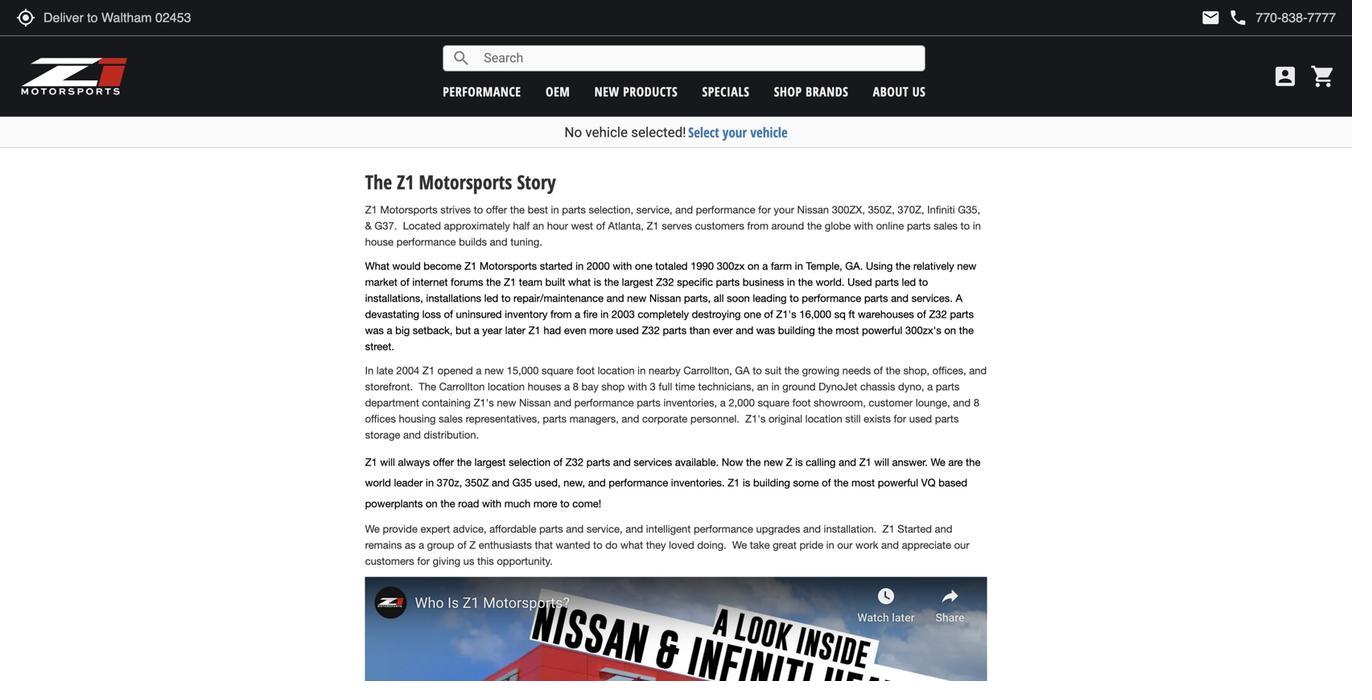 Task type: locate. For each thing, give the bounding box(es) containing it.
1 vertical spatial offer
[[433, 456, 454, 469]]

customer
[[869, 397, 913, 409]]

offer inside z1 motorsports strives to offer the best in parts selection, service, and performance for your nissan 300zx, 350z, 370z, infiniti g35, & g37.  located approximately half an hour west of atlanta, z1 serves customers from around the globe with online parts sales to in house performance builds and tuning.
[[486, 204, 507, 216]]

offices,
[[932, 364, 966, 377]]

more down fire
[[589, 324, 613, 337]]

nissan inside what would become z1 motorsports started in 2000 with one totaled 1990 300zx on a farm in temple, ga. using the relatively new market of internet forums the z1 team built what is the largest z32 specific parts business in the world. used parts led to installations, installations led to repair/maintenance and new nissan parts, all soon leading to performance parts and services. a devastating loss of uninsured inventory from a fire in 2003 completely destroying one of z1's 16,000 sq ft warehouses of z32 parts was a big setback, but a year later z1 had even more used z32 parts than ever and was building the most powerful 300zx's on the street.
[[649, 292, 681, 305]]

than
[[689, 324, 710, 337]]

0 vertical spatial about us
[[873, 83, 926, 100]]

2 horizontal spatial for
[[894, 413, 906, 425]]

2 horizontal spatial location
[[805, 413, 842, 425]]

performance inside in late 2004 z1 opened a new 15,000 square foot location in nearby carrollton, ga to suit the growing needs of the shop, offices, and storefront.  the carrollton location houses a 8 bay shop with 3 full time technicians, an in ground dynojet chassis dyno, a parts department containing z1's new nissan and performance parts inventories, a 2,000 square foot showroom, customer lounge, and 8 offices housing sales representatives, parts managers, and corporate personnel.  z1's original location still exists for used parts storage and distribution.
[[574, 397, 634, 409]]

performance up sq
[[802, 292, 861, 305]]

1 vertical spatial sales
[[439, 413, 463, 425]]

z1 motorsports strives to offer the best in parts selection, service, and performance for your nissan 300zx, 350z, 370z, infiniti g35, & g37.  located approximately half an hour west of atlanta, z1 serves customers from around the globe with online parts sales to in house performance builds and tuning.
[[365, 204, 981, 248]]

with
[[854, 220, 873, 232], [613, 260, 632, 272], [628, 381, 647, 393], [482, 498, 501, 510]]

strives
[[440, 204, 471, 216]]

1 vertical spatial service,
[[587, 523, 623, 536]]

relatively
[[913, 260, 954, 272]]

wanted
[[556, 539, 590, 552]]

z1's
[[776, 308, 796, 321], [474, 397, 494, 409], [745, 413, 766, 425]]

1 horizontal spatial used
[[909, 413, 932, 425]]

this
[[477, 555, 494, 568]]

2 horizontal spatial on
[[944, 324, 956, 337]]

0 vertical spatial more
[[589, 324, 613, 337]]

0 horizontal spatial the
[[365, 169, 392, 195]]

0 vertical spatial z1's
[[776, 308, 796, 321]]

the down temple,
[[798, 276, 813, 288]]

performance down services
[[609, 477, 668, 489]]

group
[[427, 539, 454, 552]]

0 vertical spatial nissan
[[797, 204, 829, 216]]

vehicle
[[750, 123, 788, 142], [585, 124, 628, 140]]

0 horizontal spatial largest
[[475, 456, 506, 469]]

1 horizontal spatial square
[[758, 397, 789, 409]]

1 horizontal spatial nissan
[[649, 292, 681, 305]]

1 vertical spatial location
[[488, 381, 525, 393]]

oem
[[546, 83, 570, 100]]

world
[[365, 477, 391, 489]]

opportunity.
[[497, 555, 553, 568]]

2,000
[[729, 397, 755, 409]]

0 vertical spatial foot
[[576, 364, 595, 377]]

1 vertical spatial motorsports
[[380, 204, 438, 216]]

nissan up globe
[[797, 204, 829, 216]]

one left totaled
[[635, 260, 652, 272]]

1 vertical spatial us
[[700, 107, 727, 146]]

g35
[[512, 477, 532, 489]]

0 vertical spatial led
[[902, 276, 916, 288]]

a inside we provide expert advice, affordable parts and service, and intelligent performance upgrades and installation.  z1 started and remains as a group of z enthusiasts that wanted to do what they loved doing.  we take great pride in our work and appreciate our customers for giving us this opportunity.
[[419, 539, 424, 552]]

of inside we provide expert advice, affordable parts and service, and intelligent performance upgrades and installation.  z1 started and remains as a group of z enthusiasts that wanted to do what they loved doing.  we take great pride in our work and appreciate our customers for giving us this opportunity.
[[457, 539, 466, 552]]

the up 350z
[[457, 456, 472, 469]]

was
[[365, 324, 384, 337], [756, 324, 775, 337]]

nissan inside z1 motorsports strives to offer the best in parts selection, service, and performance for your nissan 300zx, 350z, 370z, infiniti g35, & g37.  located approximately half an hour west of atlanta, z1 serves customers from around the globe with online parts sales to in house performance builds and tuning.
[[797, 204, 829, 216]]

0 horizontal spatial vehicle
[[585, 124, 628, 140]]

1 vertical spatial led
[[484, 292, 498, 305]]

16,000
[[799, 308, 831, 321]]

0 vertical spatial motorsports
[[419, 169, 512, 195]]

1 horizontal spatial largest
[[622, 276, 653, 288]]

0 vertical spatial powerful
[[862, 324, 902, 337]]

0 vertical spatial an
[[533, 220, 544, 232]]

of left z
[[457, 539, 466, 552]]

do
[[605, 539, 618, 552]]

0 horizontal spatial z1's
[[474, 397, 494, 409]]

square up original
[[758, 397, 789, 409]]

1 horizontal spatial we
[[732, 539, 747, 552]]

1 horizontal spatial service,
[[636, 204, 672, 216]]

with left 3
[[628, 381, 647, 393]]

my_location
[[16, 8, 35, 27]]

for down customer
[[894, 413, 906, 425]]

but
[[456, 324, 471, 337]]

powerplants
[[365, 498, 423, 510]]

with right 2000
[[613, 260, 632, 272]]

1 vertical spatial customers
[[365, 555, 414, 568]]

2 vertical spatial motorsports
[[480, 260, 537, 272]]

0 horizontal spatial an
[[533, 220, 544, 232]]

used
[[616, 324, 639, 337], [909, 413, 932, 425]]

0 vertical spatial from
[[747, 220, 769, 232]]

service, up serves
[[636, 204, 672, 216]]

15,000
[[507, 364, 539, 377]]

will up world
[[380, 456, 395, 469]]

shopping_cart link
[[1306, 64, 1336, 89]]

0 horizontal spatial more
[[533, 498, 557, 510]]

what
[[620, 539, 643, 552]]

a right as
[[419, 539, 424, 552]]

z1 inside we provide expert advice, affordable parts and service, and intelligent performance upgrades and installation.  z1 started and remains as a group of z enthusiasts that wanted to do what they loved doing.  we take great pride in our work and appreciate our customers for giving us this opportunity.
[[882, 523, 895, 536]]

available. now
[[675, 456, 743, 469]]

your inside z1 motorsports strives to offer the best in parts selection, service, and performance for your nissan 300zx, 350z, 370z, infiniti g35, & g37.  located approximately half an hour west of atlanta, z1 serves customers from around the globe with online parts sales to in house performance builds and tuning.
[[774, 204, 794, 216]]

phone link
[[1228, 8, 1336, 27]]

customers up 300zx
[[695, 220, 744, 232]]

based
[[938, 477, 967, 489]]

used down lounge,
[[909, 413, 932, 425]]

motorsports up strives
[[419, 169, 512, 195]]

forums
[[451, 276, 483, 288]]

in down g35,
[[973, 220, 981, 232]]

8 right lounge,
[[974, 397, 979, 409]]

in left 370z,
[[426, 477, 434, 489]]

2 vertical spatial location
[[805, 413, 842, 425]]

led up the uninsured
[[484, 292, 498, 305]]

largest inside z1 will always offer the largest selection of z32 parts and services available. now the new z is calling and z1 will answer. we are the world leader in 370z, 350z and g35 used, new, and performance inventories. z1 is building some of the most powerful vq based powerplants on the road with much more to come!
[[475, 456, 506, 469]]

selected!
[[631, 124, 686, 140]]

2 horizontal spatial nissan
[[797, 204, 829, 216]]

performance link
[[443, 83, 521, 100]]

an down best
[[533, 220, 544, 232]]

ga. using
[[845, 260, 893, 272]]

largest inside what would become z1 motorsports started in 2000 with one totaled 1990 300zx on a farm in temple, ga. using the relatively new market of internet forums the z1 team built what is the largest z32 specific parts business in the world. used parts led to installations, installations led to repair/maintenance and new nissan parts, all soon leading to performance parts and services. a devastating loss of uninsured inventory from a fire in 2003 completely destroying one of z1's 16,000 sq ft warehouses of z32 parts was a big setback, but a year later z1 had even more used z32 parts than ever and was building the most powerful 300zx's on the street.
[[622, 276, 653, 288]]

nissan inside in late 2004 z1 opened a new 15,000 square foot location in nearby carrollton, ga to suit the growing needs of the shop, offices, and storefront.  the carrollton location houses a 8 bay shop with 3 full time technicians, an in ground dynojet chassis dyno, a parts department containing z1's new nissan and performance parts inventories, a 2,000 square foot showroom, customer lounge, and 8 offices housing sales representatives, parts managers, and corporate personnel.  z1's original location still exists for used parts storage and distribution.
[[519, 397, 551, 409]]

team
[[519, 276, 542, 288]]

1 vertical spatial foot
[[792, 397, 811, 409]]

in inside we provide expert advice, affordable parts and service, and intelligent performance upgrades and installation.  z1 started and remains as a group of z enthusiasts that wanted to do what they loved doing.  we take great pride in our work and appreciate our customers for giving us this opportunity.
[[826, 539, 834, 552]]

1 horizontal spatial customers
[[695, 220, 744, 232]]

1 horizontal spatial your
[[774, 204, 794, 216]]

mail
[[1201, 8, 1220, 27]]

0 horizontal spatial we
[[365, 523, 380, 536]]

2 will from the left
[[874, 456, 889, 469]]

parts up come!
[[586, 456, 610, 469]]

building inside what would become z1 motorsports started in 2000 with one totaled 1990 300zx on a farm in temple, ga. using the relatively new market of internet forums the z1 team built what is the largest z32 specific parts business in the world. used parts led to installations, installations led to repair/maintenance and new nissan parts, all soon leading to performance parts and services. a devastating loss of uninsured inventory from a fire in 2003 completely destroying one of z1's 16,000 sq ft warehouses of z32 parts was a big setback, but a year later z1 had even more used z32 parts than ever and was building the most powerful 300zx's on the street.
[[778, 324, 815, 337]]

of right west at the left of the page
[[596, 220, 605, 232]]

nissan for carrollton,
[[519, 397, 551, 409]]

globe
[[825, 220, 851, 232]]

leader
[[394, 477, 423, 489]]

nissan for on
[[649, 292, 681, 305]]

market
[[365, 276, 397, 288]]

offer up 370z,
[[433, 456, 454, 469]]

0 vertical spatial 8
[[573, 381, 579, 393]]

1 vertical spatial on
[[944, 324, 956, 337]]

an down suit
[[757, 381, 769, 393]]

1 horizontal spatial from
[[747, 220, 769, 232]]

1 horizontal spatial on
[[748, 260, 759, 272]]

specials link
[[702, 83, 750, 100]]

performance down shop
[[574, 397, 634, 409]]

performance inside z1 will always offer the largest selection of z32 parts and services available. now the new z is calling and z1 will answer. we are the world leader in 370z, 350z and g35 used, new, and performance inventories. z1 is building some of the most powerful vq based powerplants on the road with much more to come!
[[609, 477, 668, 489]]

1 horizontal spatial sales
[[934, 220, 958, 232]]

nissan up 'completely'
[[649, 292, 681, 305]]

chassis
[[860, 381, 895, 393]]

foot
[[576, 364, 595, 377], [792, 397, 811, 409]]

1 horizontal spatial our
[[954, 539, 969, 552]]

largest
[[622, 276, 653, 288], [475, 456, 506, 469]]

in up what is
[[575, 260, 584, 272]]

z32 inside z1 will always offer the largest selection of z32 parts and services available. now the new z is calling and z1 will answer. we are the world leader in 370z, 350z and g35 used, new, and performance inventories. z1 is building some of the most powerful vq based powerplants on the road with much more to come!
[[565, 456, 584, 469]]

largest up 350z
[[475, 456, 506, 469]]

most inside what would become z1 motorsports started in 2000 with one totaled 1990 300zx on a farm in temple, ga. using the relatively new market of internet forums the z1 team built what is the largest z32 specific parts business in the world. used parts led to installations, installations led to repair/maintenance and new nissan parts, all soon leading to performance parts and services. a devastating loss of uninsured inventory from a fire in 2003 completely destroying one of z1's 16,000 sq ft warehouses of z32 parts was a big setback, but a year later z1 had even more used z32 parts than ever and was building the most powerful 300zx's on the street.
[[836, 324, 859, 337]]

containing
[[422, 397, 471, 409]]

1 horizontal spatial 8
[[974, 397, 979, 409]]

started
[[898, 523, 932, 536]]

for up business
[[758, 204, 771, 216]]

1 horizontal spatial the
[[419, 381, 436, 393]]

the down 370z,
[[440, 498, 455, 510]]

0 vertical spatial used
[[616, 324, 639, 337]]

1 vertical spatial most
[[851, 477, 875, 489]]

used inside in late 2004 z1 opened a new 15,000 square foot location in nearby carrollton, ga to suit the growing needs of the shop, offices, and storefront.  the carrollton location houses a 8 bay shop with 3 full time technicians, an in ground dynojet chassis dyno, a parts department containing z1's new nissan and performance parts inventories, a 2,000 square foot showroom, customer lounge, and 8 offices housing sales representatives, parts managers, and corporate personnel.  z1's original location still exists for used parts storage and distribution.
[[909, 413, 932, 425]]

1 horizontal spatial will
[[874, 456, 889, 469]]

1 vertical spatial from
[[551, 308, 572, 321]]

square up houses
[[542, 364, 573, 377]]

1 horizontal spatial about us
[[873, 83, 926, 100]]

0 horizontal spatial customers
[[365, 555, 414, 568]]

8 left bay
[[573, 381, 579, 393]]

1 horizontal spatial us
[[912, 83, 926, 100]]

no
[[564, 124, 582, 140]]

parts up that on the bottom left of page
[[539, 523, 563, 536]]

2004
[[396, 364, 420, 377]]

advice,
[[453, 523, 487, 536]]

phone
[[1228, 8, 1248, 27]]

1 horizontal spatial one
[[744, 308, 761, 321]]

0 horizontal spatial your
[[723, 123, 747, 142]]

0 vertical spatial customers
[[695, 220, 744, 232]]

2 vertical spatial for
[[417, 555, 430, 568]]

service, inside z1 motorsports strives to offer the best in parts selection, service, and performance for your nissan 300zx, 350z, 370z, infiniti g35, & g37.  located approximately half an hour west of atlanta, z1 serves customers from around the globe with online parts sales to in house performance builds and tuning.
[[636, 204, 672, 216]]

z1 right calling
[[859, 456, 871, 469]]

internet
[[412, 276, 448, 288]]

storage
[[365, 429, 400, 441]]

0 vertical spatial service,
[[636, 204, 672, 216]]

0 horizontal spatial one
[[635, 260, 652, 272]]

square
[[542, 364, 573, 377], [758, 397, 789, 409]]

big
[[395, 324, 410, 337]]

an inside z1 motorsports strives to offer the best in parts selection, service, and performance for your nissan 300zx, 350z, 370z, infiniti g35, & g37.  located approximately half an hour west of atlanta, z1 serves customers from around the globe with online parts sales to in house performance builds and tuning.
[[533, 220, 544, 232]]

and up serves
[[675, 204, 693, 216]]

most inside z1 will always offer the largest selection of z32 parts and services available. now the new z is calling and z1 will answer. we are the world leader in 370z, 350z and g35 used, new, and performance inventories. z1 is building some of the most powerful vq based powerplants on the road with much more to come!
[[851, 477, 875, 489]]

performance up the 'take'
[[694, 523, 753, 536]]

around
[[771, 220, 804, 232]]

pride
[[800, 539, 823, 552]]

0 horizontal spatial used
[[616, 324, 639, 337]]

nearby
[[649, 364, 681, 377]]

0 vertical spatial offer
[[486, 204, 507, 216]]

and right new,
[[588, 477, 606, 489]]

motorsports up team
[[480, 260, 537, 272]]

and right work
[[881, 539, 899, 552]]

about down products on the top of page
[[625, 107, 693, 146]]

0 horizontal spatial about
[[625, 107, 693, 146]]

more down 'used,'
[[533, 498, 557, 510]]

for left giving
[[417, 555, 430, 568]]

1990
[[691, 260, 714, 272]]

z1 up located
[[397, 169, 414, 195]]

300zx
[[717, 260, 745, 272]]

installations
[[426, 292, 481, 305]]

completely
[[638, 308, 689, 321]]

z1 left serves
[[647, 220, 659, 232]]

account_box
[[1272, 64, 1298, 89]]

on up business
[[748, 260, 759, 272]]

from inside what would become z1 motorsports started in 2000 with one totaled 1990 300zx on a farm in temple, ga. using the relatively new market of internet forums the z1 team built what is the largest z32 specific parts business in the world. used parts led to installations, installations led to repair/maintenance and new nissan parts, all soon leading to performance parts and services. a devastating loss of uninsured inventory from a fire in 2003 completely destroying one of z1's 16,000 sq ft warehouses of z32 parts was a big setback, but a year later z1 had even more used z32 parts than ever and was building the most powerful 300zx's on the street.
[[551, 308, 572, 321]]

1 vertical spatial z1's
[[474, 397, 494, 409]]

of down leading
[[764, 308, 773, 321]]

the up 'containing'
[[419, 381, 436, 393]]

0 horizontal spatial service,
[[587, 523, 623, 536]]

in right fire
[[601, 308, 609, 321]]

0 horizontal spatial was
[[365, 324, 384, 337]]

new,
[[563, 477, 585, 489]]

1 horizontal spatial for
[[758, 204, 771, 216]]

0 vertical spatial most
[[836, 324, 859, 337]]

1 vertical spatial about us
[[625, 107, 727, 146]]

our right appreciate
[[954, 539, 969, 552]]

Search search field
[[471, 46, 925, 71]]

0 horizontal spatial sales
[[439, 413, 463, 425]]

to inside z1 will always offer the largest selection of z32 parts and services available. now the new z is calling and z1 will answer. we are the world leader in 370z, 350z and g35 used, new, and performance inventories. z1 is building some of the most powerful vq based powerplants on the road with much more to come!
[[560, 498, 570, 510]]

1 horizontal spatial was
[[756, 324, 775, 337]]

parts down offices,
[[936, 381, 960, 393]]

was up street.
[[365, 324, 384, 337]]

temple,
[[806, 260, 842, 272]]

to inside we provide expert advice, affordable parts and service, and intelligent performance upgrades and installation.  z1 started and remains as a group of z enthusiasts that wanted to do what they loved doing.  we take great pride in our work and appreciate our customers for giving us this opportunity.
[[593, 539, 602, 552]]

z1 left the started
[[882, 523, 895, 536]]

1 horizontal spatial about
[[873, 83, 909, 100]]

about right brands
[[873, 83, 909, 100]]

will
[[380, 456, 395, 469], [874, 456, 889, 469]]

0 horizontal spatial us
[[700, 107, 727, 146]]

fire
[[583, 308, 598, 321]]

to
[[474, 204, 483, 216], [961, 220, 970, 232], [919, 276, 928, 288], [501, 292, 511, 305], [790, 292, 799, 305], [753, 364, 762, 377], [560, 498, 570, 510], [593, 539, 602, 552]]

1 vertical spatial largest
[[475, 456, 506, 469]]

0 vertical spatial the
[[365, 169, 392, 195]]

a right but
[[474, 324, 479, 337]]

2 horizontal spatial z1's
[[776, 308, 796, 321]]

vehicle right no
[[585, 124, 628, 140]]

0 vertical spatial square
[[542, 364, 573, 377]]

and up wanted
[[566, 523, 584, 536]]

1 horizontal spatial an
[[757, 381, 769, 393]]

service,
[[636, 204, 672, 216], [587, 523, 623, 536]]

z1 up world
[[365, 456, 377, 469]]

motorsports inside z1 motorsports strives to offer the best in parts selection, service, and performance for your nissan 300zx, 350z, 370z, infiniti g35, & g37.  located approximately half an hour west of atlanta, z1 serves customers from around the globe with online parts sales to in house performance builds and tuning.
[[380, 204, 438, 216]]

1 vertical spatial your
[[774, 204, 794, 216]]

and left g35 on the left of page
[[492, 477, 509, 489]]

later
[[505, 324, 525, 337]]

1 horizontal spatial more
[[589, 324, 613, 337]]

vehicle inside the 'no vehicle selected! select your vehicle'
[[585, 124, 628, 140]]

foot up bay
[[576, 364, 595, 377]]

a left fire
[[575, 308, 580, 321]]

more inside what would become z1 motorsports started in 2000 with one totaled 1990 300zx on a farm in temple, ga. using the relatively new market of internet forums the z1 team built what is the largest z32 specific parts business in the world. used parts led to installations, installations led to repair/maintenance and new nissan parts, all soon leading to performance parts and services. a devastating loss of uninsured inventory from a fire in 2003 completely destroying one of z1's 16,000 sq ft warehouses of z32 parts was a big setback, but a year later z1 had even more used z32 parts than ever and was building the most powerful 300zx's on the street.
[[589, 324, 613, 337]]

0 horizontal spatial location
[[488, 381, 525, 393]]

parts,
[[684, 292, 711, 305]]

z1 up the forums
[[464, 260, 477, 272]]

0 horizontal spatial our
[[837, 539, 853, 552]]

z32 up new,
[[565, 456, 584, 469]]

with right "road"
[[482, 498, 501, 510]]

2 was from the left
[[756, 324, 775, 337]]

house
[[365, 236, 394, 248]]

0 vertical spatial one
[[635, 260, 652, 272]]

2 our from the left
[[954, 539, 969, 552]]

we up "remains"
[[365, 523, 380, 536]]

z1 right 2004
[[422, 364, 435, 377]]

1 horizontal spatial offer
[[486, 204, 507, 216]]

shop brands link
[[774, 83, 848, 100]]

z1's down leading
[[776, 308, 796, 321]]

specials
[[702, 83, 750, 100]]

all
[[714, 292, 724, 305]]

the up half
[[510, 204, 525, 216]]

building right is
[[753, 477, 790, 489]]

2 vertical spatial nissan
[[519, 397, 551, 409]]

g35,
[[958, 204, 980, 216]]

about us right brands
[[873, 83, 926, 100]]

location up shop
[[598, 364, 635, 377]]

0 horizontal spatial led
[[484, 292, 498, 305]]

new right relatively
[[957, 260, 976, 272]]

0 horizontal spatial offer
[[433, 456, 454, 469]]

parts down 3
[[637, 397, 661, 409]]



Task type: describe. For each thing, give the bounding box(es) containing it.
even
[[564, 324, 586, 337]]

0 vertical spatial us
[[912, 83, 926, 100]]

parts inside we provide expert advice, affordable parts and service, and intelligent performance upgrades and installation.  z1 started and remains as a group of z enthusiasts that wanted to do what they loved doing.  we take great pride in our work and appreciate our customers for giving us this opportunity.
[[539, 523, 563, 536]]

mail phone
[[1201, 8, 1248, 27]]

1 was from the left
[[365, 324, 384, 337]]

inventories. z1
[[671, 477, 740, 489]]

the z1 motorsports story
[[365, 169, 556, 195]]

year
[[482, 324, 502, 337]]

best
[[528, 204, 548, 216]]

0 horizontal spatial about us
[[625, 107, 727, 146]]

1 our from the left
[[837, 539, 853, 552]]

the left relatively
[[896, 260, 910, 272]]

the right the forums
[[486, 276, 501, 288]]

sales inside in late 2004 z1 opened a new 15,000 square foot location in nearby carrollton, ga to suit the growing needs of the shop, offices, and storefront.  the carrollton location houses a 8 bay shop with 3 full time technicians, an in ground dynojet chassis dyno, a parts department containing z1's new nissan and performance parts inventories, a 2,000 square foot showroom, customer lounge, and 8 offices housing sales representatives, parts managers, and corporate personnel.  z1's original location still exists for used parts storage and distribution.
[[439, 413, 463, 425]]

what is
[[568, 276, 601, 288]]

with inside in late 2004 z1 opened a new 15,000 square foot location in nearby carrollton, ga to suit the growing needs of the shop, offices, and storefront.  the carrollton location houses a 8 bay shop with 3 full time technicians, an in ground dynojet chassis dyno, a parts department containing z1's new nissan and performance parts inventories, a 2,000 square foot showroom, customer lounge, and 8 offices housing sales representatives, parts managers, and corporate personnel.  z1's original location still exists for used parts storage and distribution.
[[628, 381, 647, 393]]

parts down houses
[[543, 413, 567, 425]]

0 horizontal spatial square
[[542, 364, 573, 377]]

opened
[[438, 364, 473, 377]]

in
[[365, 364, 374, 377]]

performance down located
[[396, 236, 456, 248]]

started
[[540, 260, 573, 272]]

z32 down totaled
[[656, 276, 674, 288]]

shop
[[774, 83, 802, 100]]

used inside what would become z1 motorsports started in 2000 with one totaled 1990 300zx on a farm in temple, ga. using the relatively new market of internet forums the z1 team built what is the largest z32 specific parts business in the world. used parts led to installations, installations led to repair/maintenance and new nissan parts, all soon leading to performance parts and services. a devastating loss of uninsured inventory from a fire in 2003 completely destroying one of z1's 16,000 sq ft warehouses of z32 parts was a big setback, but a year later z1 had even more used z32 parts than ever and was building the most powerful 300zx's on the street.
[[616, 324, 639, 337]]

half
[[513, 220, 530, 232]]

parts up west at the left of the page
[[562, 204, 586, 216]]

in up hour
[[551, 204, 559, 216]]

late
[[376, 364, 393, 377]]

and right calling
[[839, 456, 856, 469]]

we provide expert advice, affordable parts and service, and intelligent performance upgrades and installation.  z1 started and remains as a group of z enthusiasts that wanted to do what they loved doing.  we take great pride in our work and appreciate our customers for giving us this opportunity.
[[365, 523, 969, 568]]

setback,
[[413, 324, 453, 337]]

shop
[[601, 381, 625, 393]]

new up representatives,
[[497, 397, 516, 409]]

in down farm in the top right of the page
[[787, 276, 795, 288]]

0 vertical spatial your
[[723, 123, 747, 142]]

the right are
[[966, 456, 980, 469]]

a up business
[[762, 260, 768, 272]]

the up ground
[[784, 364, 799, 377]]

and left services
[[613, 456, 631, 469]]

300zx's
[[905, 324, 941, 337]]

new inside z1 will always offer the largest selection of z32 parts and services available. now the new z is calling and z1 will answer. we are the world leader in 370z, 350z and g35 used, new, and performance inventories. z1 is building some of the most powerful vq based powerplants on the road with much more to come!
[[764, 456, 783, 469]]

they
[[646, 539, 666, 552]]

on inside z1 will always offer the largest selection of z32 parts and services available. now the new z is calling and z1 will answer. we are the world leader in 370z, 350z and g35 used, new, and performance inventories. z1 is building some of the most powerful vq based powerplants on the road with much more to come!
[[426, 498, 438, 510]]

new products link
[[594, 83, 678, 100]]

z1 left had
[[528, 324, 541, 337]]

z1 up house
[[365, 204, 377, 216]]

new left products on the top of page
[[594, 83, 619, 100]]

of right loss
[[444, 308, 453, 321]]

parts down 370z, at the top of page
[[907, 220, 931, 232]]

z1's inside what would become z1 motorsports started in 2000 with one totaled 1990 300zx on a farm in temple, ga. using the relatively new market of internet forums the z1 team built what is the largest z32 specific parts business in the world. used parts led to installations, installations led to repair/maintenance and new nissan parts, all soon leading to performance parts and services. a devastating loss of uninsured inventory from a fire in 2003 completely destroying one of z1's 16,000 sq ft warehouses of z32 parts was a big setback, but a year later z1 had even more used z32 parts than ever and was building the most powerful 300zx's on the street.
[[776, 308, 796, 321]]

a down technicians, in the bottom of the page
[[720, 397, 726, 409]]

z1 will always offer the largest selection of z32 parts and services available. now the new z is calling and z1 will answer. we are the world leader in 370z, 350z and g35 used, new, and performance inventories. z1 is building some of the most powerful vq based powerplants on the road with much more to come!
[[365, 456, 980, 510]]

selection,
[[589, 204, 633, 216]]

motorsports inside what would become z1 motorsports started in 2000 with one totaled 1990 300zx on a farm in temple, ga. using the relatively new market of internet forums the z1 team built what is the largest z32 specific parts business in the world. used parts led to installations, installations led to repair/maintenance and new nissan parts, all soon leading to performance parts and services. a devastating loss of uninsured inventory from a fire in 2003 completely destroying one of z1's 16,000 sq ft warehouses of z32 parts was a big setback, but a year later z1 had even more used z32 parts than ever and was building the most powerful 300zx's on the street.
[[480, 260, 537, 272]]

take
[[750, 539, 770, 552]]

and left corporate
[[622, 413, 639, 425]]

selection
[[509, 456, 551, 469]]

used,
[[535, 477, 561, 489]]

story
[[517, 169, 556, 195]]

what
[[365, 260, 389, 272]]

of inside in late 2004 z1 opened a new 15,000 square foot location in nearby carrollton, ga to suit the growing needs of the shop, offices, and storefront.  the carrollton location houses a 8 bay shop with 3 full time technicians, an in ground dynojet chassis dyno, a parts department containing z1's new nissan and performance parts inventories, a 2,000 square foot showroom, customer lounge, and 8 offices housing sales representatives, parts managers, and corporate personnel.  z1's original location still exists for used parts storage and distribution.
[[874, 364, 883, 377]]

loved
[[669, 539, 694, 552]]

new up the 2003
[[627, 292, 646, 305]]

and right lounge,
[[953, 397, 971, 409]]

building inside z1 will always offer the largest selection of z32 parts and services available. now the new z is calling and z1 will answer. we are the world leader in 370z, 350z and g35 used, new, and performance inventories. z1 is building some of the most powerful vq based powerplants on the road with much more to come!
[[753, 477, 790, 489]]

serves
[[662, 220, 692, 232]]

for inside z1 motorsports strives to offer the best in parts selection, service, and performance for your nissan 300zx, 350z, 370z, infiniti g35, & g37.  located approximately half an hour west of atlanta, z1 serves customers from around the globe with online parts sales to in house performance builds and tuning.
[[758, 204, 771, 216]]

exists
[[864, 413, 891, 425]]

0 vertical spatial about
[[873, 83, 909, 100]]

online
[[876, 220, 904, 232]]

devastating
[[365, 308, 419, 321]]

the inside in late 2004 z1 opened a new 15,000 square foot location in nearby carrollton, ga to suit the growing needs of the shop, offices, and storefront.  the carrollton location houses a 8 bay shop with 3 full time technicians, an in ground dynojet chassis dyno, a parts department containing z1's new nissan and performance parts inventories, a 2,000 square foot showroom, customer lounge, and 8 offices housing sales representatives, parts managers, and corporate personnel.  z1's original location still exists for used parts storage and distribution.
[[419, 381, 436, 393]]

300zx,
[[832, 204, 865, 216]]

of up 'used,'
[[553, 456, 563, 469]]

to up "approximately"
[[474, 204, 483, 216]]

350z,
[[868, 204, 895, 216]]

with inside what would become z1 motorsports started in 2000 with one totaled 1990 300zx on a farm in temple, ga. using the relatively new market of internet forums the z1 team built what is the largest z32 specific parts business in the world. used parts led to installations, installations led to repair/maintenance and new nissan parts, all soon leading to performance parts and services. a devastating loss of uninsured inventory from a fire in 2003 completely destroying one of z1's 16,000 sq ft warehouses of z32 parts was a big setback, but a year later z1 had even more used z32 parts than ever and was building the most powerful 300zx's on the street.
[[613, 260, 632, 272]]

in down suit
[[771, 381, 780, 393]]

shop,
[[903, 364, 930, 377]]

and right ever
[[736, 324, 753, 337]]

z32 down services. a
[[929, 308, 947, 321]]

warehouses
[[858, 308, 914, 321]]

atlanta,
[[608, 220, 644, 232]]

and up appreciate
[[935, 523, 952, 536]]

1 horizontal spatial led
[[902, 276, 916, 288]]

carrollton,
[[683, 364, 732, 377]]

and up the 2003
[[606, 292, 624, 305]]

appreciate
[[902, 539, 951, 552]]

with inside z1 motorsports strives to offer the best in parts selection, service, and performance for your nissan 300zx, 350z, 370z, infiniti g35, & g37.  located approximately half an hour west of atlanta, z1 serves customers from around the globe with online parts sales to in house performance builds and tuning.
[[854, 220, 873, 232]]

street.
[[365, 340, 394, 353]]

the down 2000
[[604, 276, 619, 288]]

a left big
[[387, 324, 392, 337]]

parts up warehouses
[[864, 292, 888, 305]]

customers inside we provide expert advice, affordable parts and service, and intelligent performance upgrades and installation.  z1 started and remains as a group of z enthusiasts that wanted to do what they loved doing.  we take great pride in our work and appreciate our customers for giving us this opportunity.
[[365, 555, 414, 568]]

bay
[[582, 381, 599, 393]]

of inside z1 motorsports strives to offer the best in parts selection, service, and performance for your nissan 300zx, 350z, 370z, infiniti g35, & g37.  located approximately half an hour west of atlanta, z1 serves customers from around the globe with online parts sales to in house performance builds and tuning.
[[596, 220, 605, 232]]

and up warehouses
[[891, 292, 909, 305]]

a up carrollton
[[476, 364, 482, 377]]

1 horizontal spatial foot
[[792, 397, 811, 409]]

in inside z1 will always offer the largest selection of z32 parts and services available. now the new z is calling and z1 will answer. we are the world leader in 370z, 350z and g35 used, new, and performance inventories. z1 is building some of the most powerful vq based powerplants on the road with much more to come!
[[426, 477, 434, 489]]

of down would
[[400, 276, 409, 288]]

the up chassis
[[886, 364, 900, 377]]

sq
[[834, 308, 846, 321]]

inventory
[[505, 308, 548, 321]]

shop brands
[[774, 83, 848, 100]]

1 vertical spatial one
[[744, 308, 761, 321]]

parts down lounge,
[[935, 413, 959, 425]]

us
[[463, 555, 474, 568]]

parts down ga. using
[[875, 276, 899, 288]]

new left '15,000'
[[484, 364, 504, 377]]

of up 300zx's
[[917, 308, 926, 321]]

to right leading
[[790, 292, 799, 305]]

of right some
[[822, 477, 831, 489]]

enthusiasts
[[479, 539, 532, 552]]

for inside we provide expert advice, affordable parts and service, and intelligent performance upgrades and installation.  z1 started and remains as a group of z enthusiasts that wanted to do what they loved doing.  we take great pride in our work and appreciate our customers for giving us this opportunity.
[[417, 555, 430, 568]]

a right houses
[[564, 381, 570, 393]]

and up pride
[[803, 523, 821, 536]]

suit
[[765, 364, 782, 377]]

powerful inside z1 will always offer the largest selection of z32 parts and services available. now the new z is calling and z1 will answer. we are the world leader in 370z, 350z and g35 used, new, and performance inventories. z1 is building some of the most powerful vq based powerplants on the road with much more to come!
[[878, 477, 918, 489]]

affordable
[[489, 523, 536, 536]]

and right builds
[[490, 236, 507, 248]]

great
[[773, 539, 797, 552]]

original
[[769, 413, 802, 425]]

2003
[[612, 308, 635, 321]]

some
[[793, 477, 819, 489]]

located
[[403, 220, 441, 232]]

specific
[[677, 276, 713, 288]]

parts down 300zx
[[716, 276, 740, 288]]

with inside z1 will always offer the largest selection of z32 parts and services available. now the new z is calling and z1 will answer. we are the world leader in 370z, 350z and g35 used, new, and performance inventories. z1 is building some of the most powerful vq based powerplants on the road with much more to come!
[[482, 498, 501, 510]]

carrollton
[[439, 381, 485, 393]]

1 horizontal spatial z1's
[[745, 413, 766, 425]]

and down housing
[[403, 429, 421, 441]]

soon
[[727, 292, 750, 305]]

time
[[675, 381, 695, 393]]

1 vertical spatial square
[[758, 397, 789, 409]]

corporate
[[642, 413, 688, 425]]

1 horizontal spatial vehicle
[[750, 123, 788, 142]]

more inside z1 will always offer the largest selection of z32 parts and services available. now the new z is calling and z1 will answer. we are the world leader in 370z, 350z and g35 used, new, and performance inventories. z1 is building some of the most powerful vq based powerplants on the road with much more to come!
[[533, 498, 557, 510]]

uninsured
[[456, 308, 502, 321]]

showroom,
[[814, 397, 866, 409]]

in right farm in the top right of the page
[[795, 260, 803, 272]]

for inside in late 2004 z1 opened a new 15,000 square foot location in nearby carrollton, ga to suit the growing needs of the shop, offices, and storefront.  the carrollton location houses a 8 bay shop with 3 full time technicians, an in ground dynojet chassis dyno, a parts department containing z1's new nissan and performance parts inventories, a 2,000 square foot showroom, customer lounge, and 8 offices housing sales representatives, parts managers, and corporate personnel.  z1's original location still exists for used parts storage and distribution.
[[894, 413, 906, 425]]

in left nearby on the bottom of page
[[638, 364, 646, 377]]

to inside in late 2004 z1 opened a new 15,000 square foot location in nearby carrollton, ga to suit the growing needs of the shop, offices, and storefront.  the carrollton location houses a 8 bay shop with 3 full time technicians, an in ground dynojet chassis dyno, a parts department containing z1's new nissan and performance parts inventories, a 2,000 square foot showroom, customer lounge, and 8 offices housing sales representatives, parts managers, and corporate personnel.  z1's original location still exists for used parts storage and distribution.
[[753, 364, 762, 377]]

houses
[[528, 381, 561, 393]]

0 vertical spatial on
[[748, 260, 759, 272]]

0 horizontal spatial foot
[[576, 364, 595, 377]]

that
[[535, 539, 553, 552]]

performance down search
[[443, 83, 521, 100]]

parts down 'completely'
[[663, 324, 687, 337]]

sales inside z1 motorsports strives to offer the best in parts selection, service, and performance for your nissan 300zx, 350z, 370z, infiniti g35, & g37.  located approximately half an hour west of atlanta, z1 serves customers from around the globe with online parts sales to in house performance builds and tuning.
[[934, 220, 958, 232]]

powerful inside what would become z1 motorsports started in 2000 with one totaled 1990 300zx on a farm in temple, ga. using the relatively new market of internet forums the z1 team built what is the largest z32 specific parts business in the world. used parts led to installations, installations led to repair/maintenance and new nissan parts, all soon leading to performance parts and services. a devastating loss of uninsured inventory from a fire in 2003 completely destroying one of z1's 16,000 sq ft warehouses of z32 parts was a big setback, but a year later z1 had even more used z32 parts than ever and was building the most powerful 300zx's on the street.
[[862, 324, 902, 337]]

destroying
[[692, 308, 741, 321]]

performance up 300zx
[[696, 204, 755, 216]]

come!
[[572, 498, 601, 510]]

new products
[[594, 83, 678, 100]]

managers,
[[570, 413, 619, 425]]

shopping_cart
[[1310, 64, 1336, 89]]

west
[[571, 220, 593, 232]]

1 horizontal spatial location
[[598, 364, 635, 377]]

the down 16,000
[[818, 324, 833, 337]]

much
[[504, 498, 531, 510]]

hour
[[547, 220, 568, 232]]

offer inside z1 will always offer the largest selection of z32 parts and services available. now the new z is calling and z1 will answer. we are the world leader in 370z, 350z and g35 used, new, and performance inventories. z1 is building some of the most powerful vq based powerplants on the road with much more to come!
[[433, 456, 454, 469]]

to down relatively
[[919, 276, 928, 288]]

the up is
[[746, 456, 761, 469]]

0 horizontal spatial 8
[[573, 381, 579, 393]]

to up inventory
[[501, 292, 511, 305]]

calling
[[806, 456, 836, 469]]

service, inside we provide expert advice, affordable parts and service, and intelligent performance upgrades and installation.  z1 started and remains as a group of z enthusiasts that wanted to do what they loved doing.  we take great pride in our work and appreciate our customers for giving us this opportunity.
[[587, 523, 623, 536]]

inventories,
[[663, 397, 717, 409]]

and up what
[[625, 523, 643, 536]]

technicians,
[[698, 381, 754, 393]]

ever
[[713, 324, 733, 337]]

and right offices,
[[969, 364, 987, 377]]

z1 inside in late 2004 z1 opened a new 15,000 square foot location in nearby carrollton, ga to suit the growing needs of the shop, offices, and storefront.  the carrollton location houses a 8 bay shop with 3 full time technicians, an in ground dynojet chassis dyno, a parts department containing z1's new nissan and performance parts inventories, a 2,000 square foot showroom, customer lounge, and 8 offices housing sales representatives, parts managers, and corporate personnel.  z1's original location still exists for used parts storage and distribution.
[[422, 364, 435, 377]]

the left globe
[[807, 220, 822, 232]]

become
[[424, 260, 462, 272]]

z32 down 'completely'
[[642, 324, 660, 337]]

performance inside what would become z1 motorsports started in 2000 with one totaled 1990 300zx on a farm in temple, ga. using the relatively new market of internet forums the z1 team built what is the largest z32 specific parts business in the world. used parts led to installations, installations led to repair/maintenance and new nissan parts, all soon leading to performance parts and services. a devastating loss of uninsured inventory from a fire in 2003 completely destroying one of z1's 16,000 sq ft warehouses of z32 parts was a big setback, but a year later z1 had even more used z32 parts than ever and was building the most powerful 300zx's on the street.
[[802, 292, 861, 305]]

a up lounge,
[[927, 381, 933, 393]]

the right 300zx's
[[959, 324, 974, 337]]

customers inside z1 motorsports strives to offer the best in parts selection, service, and performance for your nissan 300zx, 350z, 370z, infiniti g35, & g37.  located approximately half an hour west of atlanta, z1 serves customers from around the globe with online parts sales to in house performance builds and tuning.
[[695, 220, 744, 232]]

parts inside z1 will always offer the largest selection of z32 parts and services available. now the new z is calling and z1 will answer. we are the world leader in 370z, 350z and g35 used, new, and performance inventories. z1 is building some of the most powerful vq based powerplants on the road with much more to come!
[[586, 456, 610, 469]]

and down houses
[[554, 397, 571, 409]]

to down g35,
[[961, 220, 970, 232]]

from inside z1 motorsports strives to offer the best in parts selection, service, and performance for your nissan 300zx, 350z, 370z, infiniti g35, & g37.  located approximately half an hour west of atlanta, z1 serves customers from around the globe with online parts sales to in house performance builds and tuning.
[[747, 220, 769, 232]]

an inside in late 2004 z1 opened a new 15,000 square foot location in nearby carrollton, ga to suit the growing needs of the shop, offices, and storefront.  the carrollton location houses a 8 bay shop with 3 full time technicians, an in ground dynojet chassis dyno, a parts department containing z1's new nissan and performance parts inventories, a 2,000 square foot showroom, customer lounge, and 8 offices housing sales representatives, parts managers, and corporate personnel.  z1's original location still exists for used parts storage and distribution.
[[757, 381, 769, 393]]

1 will from the left
[[380, 456, 395, 469]]

ft
[[849, 308, 855, 321]]

the down calling
[[834, 477, 849, 489]]

is
[[743, 477, 750, 489]]

1 vertical spatial 8
[[974, 397, 979, 409]]

business
[[743, 276, 784, 288]]

provide
[[383, 523, 418, 536]]

department
[[365, 397, 419, 409]]

z1 motorsports logo image
[[20, 56, 128, 97]]

z1 left team
[[504, 276, 516, 288]]

performance inside we provide expert advice, affordable parts and service, and intelligent performance upgrades and installation.  z1 started and remains as a group of z enthusiasts that wanted to do what they loved doing.  we take great pride in our work and appreciate our customers for giving us this opportunity.
[[694, 523, 753, 536]]

parts down services. a
[[950, 308, 974, 321]]



Task type: vqa. For each thing, say whether or not it's contained in the screenshot.
Gasket inside 'OEM VQ35DE Lower to Middle Plenum Gasket star star star star star (16) $22.67'
no



